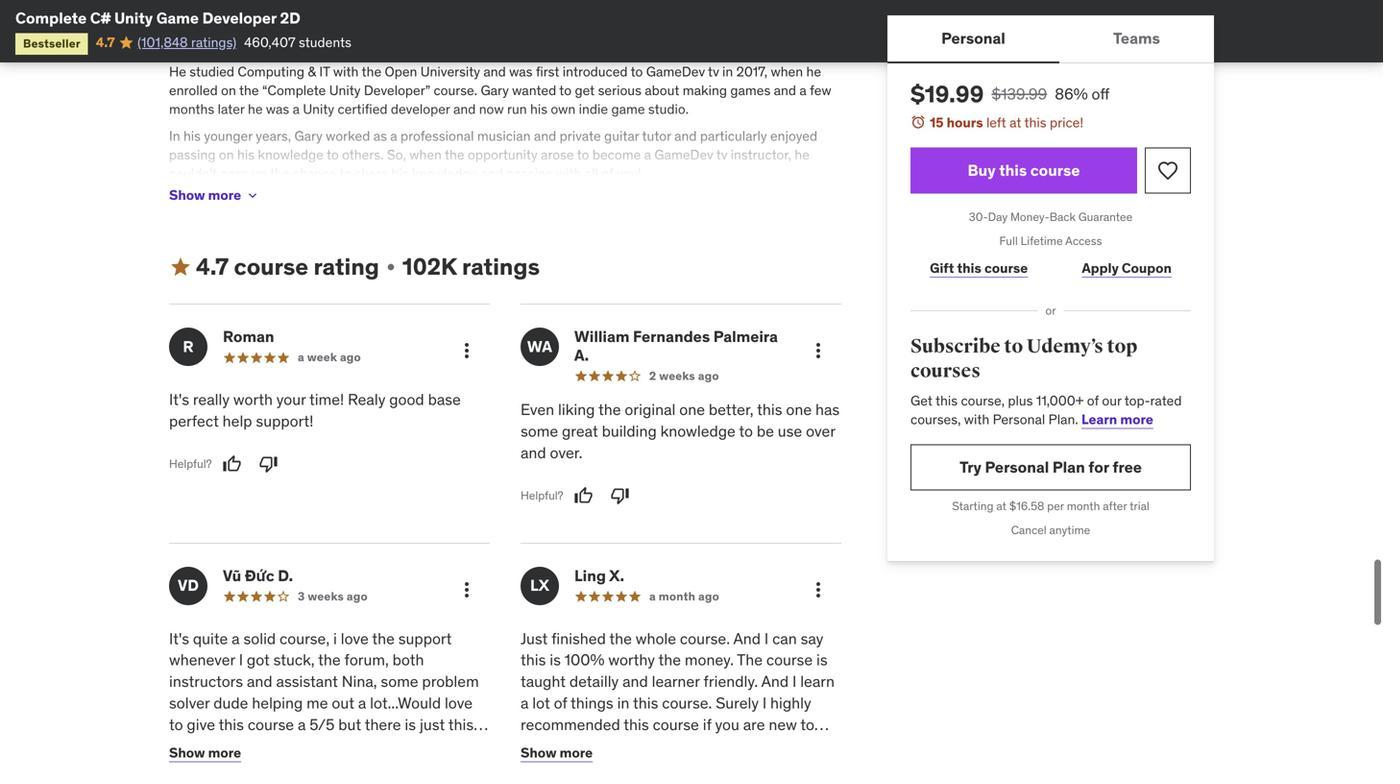 Task type: describe. For each thing, give the bounding box(es) containing it.
0 vertical spatial knowledge
[[258, 146, 324, 163]]

show more for lx
[[521, 744, 593, 761]]

price!
[[1050, 114, 1084, 131]]

to down worked
[[327, 146, 339, 163]]

is inside gary is a self-proclaimed nerd who absolutely loves video games, maths, science, and technology. he studied computing & it with the open university and was first introduced to gamedev tv in 2017, when he enrolled on the "complete unity developer" course. gary wanted to get serious about making games and a few months later he was a unity certified developer and now run his own indie game studio. in his younger years, gary worked as a professional musician and private guitar tutor and particularly enjoyed passing on his knowledge to others. so, when the opportunity arose to become a gamedev tv instructor, he couldn't pass up the chance to share his knowledge and passion with all of you!
[[201, 36, 210, 54]]

can
[[772, 629, 797, 648]]

personal button
[[888, 15, 1060, 61]]

years,
[[256, 127, 291, 144]]

good
[[389, 390, 424, 409]]

this inside get this course, plus 11,000+ of our top-rated courses, with personal plan.
[[936, 392, 958, 409]]

0 horizontal spatial month
[[659, 589, 696, 604]]

to up 'own'
[[559, 82, 572, 99]]

give
[[187, 715, 215, 734]]

lx
[[530, 576, 550, 595]]

it's really worth your time! realy good base perfect help support!
[[169, 390, 461, 431]]

is down quiz
[[403, 758, 414, 777]]

i right most.
[[336, 779, 340, 781]]

making
[[683, 82, 727, 99]]

stopping
[[237, 736, 298, 756]]

1 vertical spatial unity
[[329, 82, 361, 99]]

months
[[169, 101, 214, 118]]

personal inside get this course, plus 11,000+ of our top-rated courses, with personal plan.
[[993, 411, 1045, 428]]

i left can
[[765, 629, 769, 648]]

studio.
[[648, 101, 689, 118]]

ratings)
[[191, 34, 236, 51]]

to inside even liking the original one better, this one has some great building knowledge to be use over and over.
[[739, 421, 753, 441]]

0 vertical spatial and
[[733, 629, 761, 648]]

a right out
[[358, 693, 366, 713]]

but
[[338, 715, 361, 734]]

quite
[[193, 629, 228, 648]]

to up serious
[[631, 63, 643, 80]]

at inside 'starting at $16.58 per month after trial cancel anytime'
[[997, 499, 1007, 513]]

more down "recommended"
[[560, 744, 593, 761]]

i right where
[[463, 758, 468, 777]]

in
[[169, 127, 180, 144]]

1 vertical spatial gamedev
[[655, 146, 713, 163]]

0 vertical spatial tv
[[708, 63, 719, 80]]

0 vertical spatial was
[[509, 63, 533, 80]]

this inside button
[[999, 160, 1027, 180]]

helpful? for even liking the original one better, this one has some great building knowledge to be use over and over.
[[521, 488, 564, 503]]

it's for it's quite a solid course, i love the support whenever i got stuck, the forum, both instructors and assistant nina, some problem solver dude helping me out a lot...
[[169, 629, 189, 648]]

1 horizontal spatial with
[[556, 165, 582, 182]]

the right up
[[270, 165, 290, 182]]

recommended
[[521, 715, 620, 734]]

2 vertical spatial unity
[[303, 101, 334, 118]]

the up learner on the bottom
[[659, 650, 681, 670]]

apply
[[1082, 259, 1119, 276]]

introduced
[[563, 63, 628, 80]]

this down learner on the bottom
[[633, 693, 658, 713]]

month inside 'starting at $16.58 per month after trial cancel anytime'
[[1067, 499, 1100, 513]]

vũ đức d.
[[223, 566, 293, 585]]

game inside surely i highly recommended this course if you are new to game development.
[[521, 736, 559, 756]]

ago for ling x.
[[698, 589, 719, 604]]

ling
[[574, 566, 606, 585]]

up
[[252, 165, 267, 182]]

show for vd
[[169, 744, 205, 761]]

to inside surely i highly recommended this course if you are new to game development.
[[801, 715, 815, 734]]

own
[[551, 101, 576, 118]]

more down top- in the right of the page
[[1120, 411, 1154, 428]]

knowledge inside even liking the original one better, this one has some great building knowledge to be use over and over.
[[661, 421, 736, 441]]

where
[[418, 758, 460, 777]]

try personal plan for free link
[[911, 444, 1191, 490]]

subscribe to udemy's top courses
[[911, 335, 1138, 383]]

all
[[585, 165, 598, 182]]

nerd
[[321, 36, 349, 54]]

show more inside button
[[169, 186, 241, 204]]

it's for it's really worth your time! realy good base perfect help support!
[[169, 390, 189, 409]]

the inside would love to give this course a 5/5 but there is just this one thing stopping me, which is quiz master section, this section of the course is where i feel overwhelmed most. i learned least
[[326, 758, 349, 777]]

i inside surely i highly recommended this course if you are new to game development.
[[763, 693, 767, 713]]

learn more link
[[1082, 411, 1154, 428]]

$19.99 $139.99 86% off
[[911, 80, 1110, 109]]

mark review by william fernandes palmeira a. as unhelpful image
[[611, 486, 630, 505]]

serious
[[598, 82, 642, 99]]

quiz
[[389, 736, 420, 756]]

buy
[[968, 160, 996, 180]]

off
[[1092, 84, 1110, 104]]

is up learn
[[817, 650, 828, 670]]

to down others.
[[339, 165, 352, 182]]

alarm image
[[911, 114, 926, 130]]

course inside surely i highly recommended this course if you are new to game development.
[[653, 715, 699, 734]]

got
[[247, 650, 270, 670]]

couldn't
[[169, 165, 217, 182]]

private
[[560, 127, 601, 144]]

show down the couldn't
[[169, 186, 205, 204]]

plus
[[1008, 392, 1033, 409]]

this inside surely i highly recommended this course if you are new to game development.
[[624, 715, 649, 734]]

1 vertical spatial on
[[219, 146, 234, 163]]

starting
[[952, 499, 994, 513]]

your
[[276, 390, 306, 409]]

try
[[960, 457, 982, 477]]

5/5
[[310, 715, 335, 734]]

this up 'overwhelmed'
[[226, 758, 252, 777]]

weeks for palmeira
[[659, 368, 695, 383]]

i up highly
[[793, 672, 797, 691]]

great
[[562, 421, 598, 441]]

more down pass
[[208, 186, 241, 204]]

102k ratings
[[402, 252, 540, 281]]

4.7 for 4.7 course rating
[[196, 252, 229, 281]]

taught
[[521, 672, 566, 691]]

week
[[307, 350, 337, 365]]

4.7 for 4.7
[[96, 34, 115, 51]]

of inside just finished the whole course. and i can say this is 100% worthy the money. the course is taught detailly and learner friendly. and i learn a lot of things in this course.
[[554, 693, 567, 713]]

indie
[[579, 101, 608, 118]]

1 horizontal spatial at
[[1010, 114, 1022, 131]]

gary is a self-proclaimed nerd who absolutely loves video games, maths, science, and technology. he studied computing & it with the open university and was first introduced to gamedev tv in 2017, when he enrolled on the "complete unity developer" course. gary wanted to get serious about making games and a few months later he was a unity certified developer and now run his own indie game studio. in his younger years, gary worked as a professional musician and private guitar tutor and particularly enjoyed passing on his knowledge to others. so, when the opportunity arose to become a gamedev tv instructor, he couldn't pass up the chance to share his knowledge and passion with all of you!
[[169, 36, 832, 182]]

additional actions for review by ling x. image
[[807, 578, 830, 601]]

building
[[602, 421, 657, 441]]

become
[[593, 146, 641, 163]]

support
[[398, 629, 452, 648]]

a left few
[[800, 82, 807, 99]]

course up roman on the top of page
[[234, 252, 308, 281]]

a left solid
[[232, 629, 240, 648]]

maths,
[[561, 36, 602, 54]]

support!
[[256, 411, 313, 431]]

0 vertical spatial unity
[[114, 8, 153, 28]]

to inside would love to give this course a 5/5 but there is just this one thing stopping me, which is quiz master section, this section of the course is where i feel overwhelmed most. i learned least
[[169, 715, 183, 734]]

use
[[778, 421, 802, 441]]

and inside just finished the whole course. and i can say this is 100% worthy the money. the course is taught detailly and learner friendly. and i learn a lot of things in this course.
[[623, 672, 648, 691]]

me
[[307, 693, 328, 713]]

whenever
[[169, 650, 235, 670]]

say
[[801, 629, 824, 648]]

section
[[256, 758, 306, 777]]

courses,
[[911, 411, 961, 428]]

just finished the whole course. and i can say this is 100% worthy the money. the course is taught detailly and learner friendly. and i learn a lot of things in this course.
[[521, 629, 835, 713]]

would
[[398, 693, 441, 713]]

computing
[[238, 63, 304, 80]]

1 horizontal spatial knowledge
[[412, 165, 478, 182]]

0 horizontal spatial when
[[409, 146, 442, 163]]

one inside would love to give this course a 5/5 but there is just this one thing stopping me, which is quiz master section, this section of the course is where i feel overwhelmed most. i learned least
[[169, 736, 195, 756]]

the down 'i'
[[318, 650, 341, 670]]

a left self-
[[214, 36, 221, 54]]

game
[[156, 8, 199, 28]]

a down "complete
[[293, 101, 300, 118]]

tutor
[[642, 127, 671, 144]]

0 horizontal spatial xsmall image
[[245, 188, 260, 203]]

and inside it's quite a solid course, i love the support whenever i got stuck, the forum, both instructors and assistant nina, some problem solver dude helping me out a lot...
[[247, 672, 272, 691]]

ago for roman
[[340, 350, 361, 365]]

personal inside 'button'
[[942, 28, 1006, 48]]

mark review by roman as unhelpful image
[[259, 454, 278, 474]]

100%
[[565, 650, 605, 670]]

in inside gary is a self-proclaimed nerd who absolutely loves video games, maths, science, and technology. he studied computing & it with the open university and was first introduced to gamedev tv in 2017, when he enrolled on the "complete unity developer" course. gary wanted to get serious about making games and a few months later he was a unity certified developer and now run his own indie game studio. in his younger years, gary worked as a professional musician and private guitar tutor and particularly enjoyed passing on his knowledge to others. so, when the opportunity arose to become a gamedev tv instructor, he couldn't pass up the chance to share his knowledge and passion with all of you!
[[722, 63, 733, 80]]

and up the arose
[[534, 127, 556, 144]]

is left just
[[405, 715, 416, 734]]

or
[[1046, 303, 1056, 318]]

2 vertical spatial gary
[[294, 127, 323, 144]]

love inside would love to give this course a 5/5 but there is just this one thing stopping me, which is quiz master section, this section of the course is where i feel overwhelmed most. i learned least
[[445, 693, 473, 713]]

university
[[421, 63, 480, 80]]

and right science,
[[658, 36, 680, 54]]

section,
[[169, 758, 223, 777]]

which
[[330, 736, 370, 756]]

the down who
[[362, 63, 382, 80]]

mark review by william fernandes palmeira a. as helpful image
[[574, 486, 593, 505]]

some inside it's quite a solid course, i love the support whenever i got stuck, the forum, both instructors and assistant nina, some problem solver dude helping me out a lot...
[[381, 672, 418, 691]]

his down so,
[[391, 165, 409, 182]]

left
[[987, 114, 1006, 131]]

the up later
[[239, 82, 259, 99]]

love inside it's quite a solid course, i love the support whenever i got stuck, the forum, both instructors and assistant nina, some problem solver dude helping me out a lot...
[[341, 629, 369, 648]]

2 horizontal spatial one
[[786, 400, 812, 419]]

roman
[[223, 327, 274, 347]]

ago for william fernandes palmeira a.
[[698, 368, 719, 383]]

game inside gary is a self-proclaimed nerd who absolutely loves video games, maths, science, and technology. he studied computing & it with the open university and was first introduced to gamedev tv in 2017, when he enrolled on the "complete unity developer" course. gary wanted to get serious about making games and a few months later he was a unity certified developer and now run his own indie game studio. in his younger years, gary worked as a professional musician and private guitar tutor and particularly enjoyed passing on his knowledge to others. so, when the opportunity arose to become a gamedev tv instructor, he couldn't pass up the chance to share his knowledge and passion with all of you!
[[611, 101, 645, 118]]

$139.99
[[992, 84, 1047, 104]]

and down opportunity
[[481, 165, 503, 182]]

buy this course
[[968, 160, 1080, 180]]

whole
[[636, 629, 676, 648]]

to down 'private' at the top of the page
[[577, 146, 589, 163]]

this up master
[[448, 715, 474, 734]]

course inside just finished the whole course. and i can say this is 100% worthy the money. the course is taught detailly and learner friendly. and i learn a lot of things in this course.
[[766, 650, 813, 670]]

worked
[[326, 127, 370, 144]]

0 vertical spatial gamedev
[[646, 63, 705, 80]]

really
[[193, 390, 230, 409]]

additional actions for review by roman image
[[455, 339, 478, 362]]

be
[[757, 421, 774, 441]]

a inside just finished the whole course. and i can say this is 100% worthy the money. the course is taught detailly and learner friendly. and i learn a lot of things in this course.
[[521, 693, 529, 713]]

this left price!
[[1025, 114, 1047, 131]]

course inside the buy this course button
[[1031, 160, 1080, 180]]

this inside even liking the original one better, this one has some great building knowledge to be use over and over.
[[757, 400, 782, 419]]

(101,848 ratings)
[[137, 34, 236, 51]]

surely
[[716, 693, 759, 713]]

the up worthy on the bottom of page
[[609, 629, 632, 648]]

2 vertical spatial course.
[[662, 693, 712, 713]]

helpful? for it's really worth your time! realy good base perfect help support!
[[169, 456, 212, 471]]



Task type: vqa. For each thing, say whether or not it's contained in the screenshot.
watch,
no



Task type: locate. For each thing, give the bounding box(es) containing it.
game down serious
[[611, 101, 645, 118]]

2 vertical spatial knowledge
[[661, 421, 736, 441]]

course. down learner on the bottom
[[662, 693, 712, 713]]

starting at $16.58 per month after trial cancel anytime
[[952, 499, 1150, 537]]

knowledge
[[258, 146, 324, 163], [412, 165, 478, 182], [661, 421, 736, 441]]

as
[[373, 127, 387, 144]]

some down even
[[521, 421, 558, 441]]

his up pass
[[237, 146, 255, 163]]

and down the video
[[484, 63, 506, 80]]

2 horizontal spatial xsmall image
[[383, 259, 399, 275]]

1 vertical spatial personal
[[993, 411, 1045, 428]]

1 vertical spatial with
[[556, 165, 582, 182]]

gift
[[930, 259, 954, 276]]

it's left the quite
[[169, 629, 189, 648]]

to left be
[[739, 421, 753, 441]]

it's up perfect
[[169, 390, 189, 409]]

it's inside it's really worth your time! realy good base perfect help support!
[[169, 390, 189, 409]]

it's quite a solid course, i love the support whenever i got stuck, the forum, both instructors and assistant nina, some problem solver dude helping me out a lot...
[[169, 629, 479, 713]]

show
[[169, 186, 205, 204], [169, 744, 205, 761], [521, 744, 557, 761]]

xsmall image down up
[[245, 188, 260, 203]]

additional actions for review by william fernandes palmeira a. image
[[807, 339, 830, 362]]

2 vertical spatial he
[[795, 146, 810, 163]]

0 horizontal spatial with
[[333, 63, 359, 80]]

some inside even liking the original one better, this one has some great building knowledge to be use over and over.
[[521, 421, 558, 441]]

tv down particularly
[[716, 146, 728, 163]]

to left 'udemy's' at the right top
[[1004, 335, 1023, 358]]

0 horizontal spatial gary
[[169, 36, 197, 54]]

personal up $19.99 at right
[[942, 28, 1006, 48]]

1 vertical spatial and
[[761, 672, 789, 691]]

show more down give at left bottom
[[169, 744, 241, 761]]

and up highly
[[761, 672, 789, 691]]

at right left
[[1010, 114, 1022, 131]]

0 vertical spatial gary
[[169, 36, 197, 54]]

others.
[[342, 146, 384, 163]]

is up taught
[[550, 650, 561, 670]]

and right games
[[774, 82, 796, 99]]

in left 2017,
[[722, 63, 733, 80]]

his down wanted
[[530, 101, 548, 118]]

over.
[[550, 443, 583, 462]]

even
[[521, 400, 554, 419]]

weeks right 2
[[659, 368, 695, 383]]

out
[[332, 693, 354, 713]]

0 vertical spatial when
[[771, 63, 803, 80]]

"complete
[[262, 82, 326, 99]]

helpful? left mark review by william fernandes palmeira a. as helpful image
[[521, 488, 564, 503]]

share
[[355, 165, 388, 182]]

$16.58
[[1009, 499, 1045, 513]]

1 vertical spatial he
[[248, 101, 263, 118]]

0 vertical spatial at
[[1010, 114, 1022, 131]]

and left now
[[453, 101, 476, 118]]

liking
[[558, 400, 595, 419]]

additional actions for review by vũ đức d. image
[[455, 578, 478, 601]]

arose
[[541, 146, 574, 163]]

1 horizontal spatial love
[[445, 693, 473, 713]]

you!
[[617, 165, 641, 182]]

1 vertical spatial it's
[[169, 629, 189, 648]]

a down tutor
[[644, 146, 651, 163]]

is down there on the bottom
[[374, 736, 385, 756]]

0 vertical spatial helpful?
[[169, 456, 212, 471]]

2 vertical spatial personal
[[985, 457, 1049, 477]]

later
[[218, 101, 245, 118]]

open
[[385, 63, 417, 80]]

0 vertical spatial love
[[341, 629, 369, 648]]

(101,848
[[137, 34, 188, 51]]

with
[[333, 63, 359, 80], [556, 165, 582, 182], [964, 411, 990, 428]]

course. up money. at bottom
[[680, 629, 730, 648]]

đức
[[245, 566, 274, 585]]

some down both
[[381, 672, 418, 691]]

complete c# unity game developer 2d
[[15, 8, 301, 28]]

1 horizontal spatial course,
[[961, 392, 1005, 409]]

one up section,
[[169, 736, 195, 756]]

month up "whole"
[[659, 589, 696, 604]]

a up "whole"
[[649, 589, 656, 604]]

a left week
[[298, 350, 304, 365]]

0 vertical spatial xsmall image
[[292, 0, 307, 15]]

1 horizontal spatial 4.7
[[196, 252, 229, 281]]

wa
[[527, 337, 552, 357]]

r
[[183, 337, 194, 357]]

1 horizontal spatial xsmall image
[[292, 0, 307, 15]]

1 vertical spatial month
[[659, 589, 696, 604]]

enjoyed
[[770, 127, 818, 144]]

a left 5/5
[[298, 715, 306, 734]]

with inside get this course, plus 11,000+ of our top-rated courses, with personal plan.
[[964, 411, 990, 428]]

of inside get this course, plus 11,000+ of our top-rated courses, with personal plan.
[[1087, 392, 1099, 409]]

it's inside it's quite a solid course, i love the support whenever i got stuck, the forum, both instructors and assistant nina, some problem solver dude helping me out a lot...
[[169, 629, 189, 648]]

0 vertical spatial in
[[722, 63, 733, 80]]

back
[[1050, 210, 1076, 224]]

when down professional
[[409, 146, 442, 163]]

solver
[[169, 693, 210, 713]]

hours
[[947, 114, 983, 131]]

video
[[479, 36, 511, 54]]

cancel
[[1011, 522, 1047, 537]]

was
[[509, 63, 533, 80], [266, 101, 289, 118]]

1 vertical spatial gary
[[481, 82, 509, 99]]

new
[[769, 715, 797, 734]]

0 horizontal spatial 4.7
[[96, 34, 115, 51]]

0 vertical spatial personal
[[942, 28, 1006, 48]]

a inside would love to give this course a 5/5 but there is just this one thing stopping me, which is quiz master section, this section of the course is where i feel overwhelmed most. i learned least
[[298, 715, 306, 734]]

1 vertical spatial in
[[617, 693, 630, 713]]

a left lot at the bottom left
[[521, 693, 529, 713]]

0 horizontal spatial helpful?
[[169, 456, 212, 471]]

about
[[645, 82, 680, 99]]

0 horizontal spatial love
[[341, 629, 369, 648]]

when right 2017,
[[771, 63, 803, 80]]

1 vertical spatial xsmall image
[[245, 188, 260, 203]]

buy this course button
[[911, 148, 1137, 194]]

course, inside it's quite a solid course, i love the support whenever i got stuck, the forum, both instructors and assistant nina, some problem solver dude helping me out a lot...
[[280, 629, 330, 648]]

with right it
[[333, 63, 359, 80]]

more up 'overwhelmed'
[[208, 744, 241, 761]]

learned
[[344, 779, 396, 781]]

show more button down passing
[[169, 176, 260, 215]]

personal up $16.58
[[985, 457, 1049, 477]]

c#
[[90, 8, 111, 28]]

unity up certified
[[329, 82, 361, 99]]

master
[[423, 736, 471, 756]]

1 horizontal spatial gary
[[294, 127, 323, 144]]

0 horizontal spatial in
[[617, 693, 630, 713]]

worthy
[[608, 650, 655, 670]]

1 vertical spatial when
[[409, 146, 442, 163]]

to left give at left bottom
[[169, 715, 183, 734]]

0 vertical spatial 4.7
[[96, 34, 115, 51]]

get
[[575, 82, 595, 99]]

gift this course
[[930, 259, 1028, 276]]

stuck,
[[273, 650, 315, 670]]

and right tutor
[[675, 127, 697, 144]]

show more down "recommended"
[[521, 744, 593, 761]]

for
[[1089, 457, 1109, 477]]

2 vertical spatial xsmall image
[[383, 259, 399, 275]]

d.
[[278, 566, 293, 585]]

86%
[[1055, 84, 1088, 104]]

1 horizontal spatial one
[[679, 400, 705, 419]]

chance
[[293, 165, 336, 182]]

the up 'forum,'
[[372, 629, 395, 648]]

2 horizontal spatial knowledge
[[661, 421, 736, 441]]

show down "recommended"
[[521, 744, 557, 761]]

1 horizontal spatial when
[[771, 63, 803, 80]]

i inside it's quite a solid course, i love the support whenever i got stuck, the forum, both instructors and assistant nina, some problem solver dude helping me out a lot...
[[239, 650, 243, 670]]

a right as
[[390, 127, 397, 144]]

1 vertical spatial helpful?
[[521, 488, 564, 503]]

1 vertical spatial some
[[381, 672, 418, 691]]

and up the
[[733, 629, 761, 648]]

weeks for d.
[[308, 589, 344, 604]]

1 vertical spatial love
[[445, 693, 473, 713]]

0 horizontal spatial some
[[381, 672, 418, 691]]

of inside would love to give this course a 5/5 but there is just this one thing stopping me, which is quiz master section, this section of the course is where i feel overwhelmed most. i learned least
[[310, 758, 323, 777]]

of left our on the right bottom of page
[[1087, 392, 1099, 409]]

1 vertical spatial weeks
[[308, 589, 344, 604]]

course, inside get this course, plus 11,000+ of our top-rated courses, with personal plan.
[[961, 392, 1005, 409]]

0 horizontal spatial one
[[169, 736, 195, 756]]

instructor,
[[731, 146, 792, 163]]

in right things
[[617, 693, 630, 713]]

1 vertical spatial was
[[266, 101, 289, 118]]

i
[[333, 629, 337, 648]]

it
[[319, 63, 330, 80]]

just
[[521, 629, 548, 648]]

this
[[1025, 114, 1047, 131], [999, 160, 1027, 180], [957, 259, 982, 276], [936, 392, 958, 409], [757, 400, 782, 419], [521, 650, 546, 670], [633, 693, 658, 713], [219, 715, 244, 734], [448, 715, 474, 734], [624, 715, 649, 734], [226, 758, 252, 777]]

game
[[611, 101, 645, 118], [521, 736, 559, 756]]

2 vertical spatial with
[[964, 411, 990, 428]]

course up stopping
[[248, 715, 294, 734]]

worth
[[233, 390, 273, 409]]

1 vertical spatial game
[[521, 736, 559, 756]]

wanted
[[512, 82, 556, 99]]

1 vertical spatial knowledge
[[412, 165, 478, 182]]

tab list
[[888, 15, 1214, 63]]

1 horizontal spatial was
[[509, 63, 533, 80]]

0 vertical spatial with
[[333, 63, 359, 80]]

the inside even liking the original one better, this one has some great building knowledge to be use over and over.
[[599, 400, 621, 419]]

tab list containing personal
[[888, 15, 1214, 63]]

science,
[[605, 36, 654, 54]]

a month ago
[[649, 589, 719, 604]]

3 weeks ago
[[298, 589, 368, 604]]

one down 2 weeks ago
[[679, 400, 705, 419]]

15 hours left at this price!
[[930, 114, 1084, 131]]

on down younger
[[219, 146, 234, 163]]

gamedev down tutor
[[655, 146, 713, 163]]

ago for vũ đức d.
[[347, 589, 368, 604]]

time!
[[309, 390, 344, 409]]

course, left plus
[[961, 392, 1005, 409]]

course inside gift this course "link"
[[985, 259, 1028, 276]]

apply coupon button
[[1063, 249, 1191, 287]]

to right new
[[801, 715, 815, 734]]

unity right c#
[[114, 8, 153, 28]]

the
[[737, 650, 763, 670]]

pass
[[220, 165, 248, 182]]

his
[[530, 101, 548, 118], [183, 127, 201, 144], [237, 146, 255, 163], [391, 165, 409, 182]]

full
[[1000, 233, 1018, 248]]

show more button for lx
[[521, 734, 593, 772]]

0 horizontal spatial course,
[[280, 629, 330, 648]]

0 horizontal spatial at
[[997, 499, 1007, 513]]

to inside subscribe to udemy's top courses
[[1004, 335, 1023, 358]]

and down worthy on the bottom of page
[[623, 672, 648, 691]]

in inside just finished the whole course. and i can say this is 100% worthy the money. the course is taught detailly and learner friendly. and i learn a lot of things in this course.
[[617, 693, 630, 713]]

4.7 right 'medium' 'icon'
[[196, 252, 229, 281]]

i left got
[[239, 650, 243, 670]]

lot
[[532, 693, 550, 713]]

2 it's from the top
[[169, 629, 189, 648]]

course down full
[[985, 259, 1028, 276]]

0 vertical spatial course,
[[961, 392, 1005, 409]]

2 horizontal spatial with
[[964, 411, 990, 428]]

this down just
[[521, 650, 546, 670]]

technology.
[[683, 36, 752, 54]]

course up back
[[1031, 160, 1080, 180]]

1 vertical spatial course.
[[680, 629, 730, 648]]

this up 'courses,'
[[936, 392, 958, 409]]

show for lx
[[521, 744, 557, 761]]

1 horizontal spatial in
[[722, 63, 733, 80]]

thing
[[198, 736, 234, 756]]

love down the problem
[[445, 693, 473, 713]]

1 horizontal spatial helpful?
[[521, 488, 564, 503]]

0 vertical spatial month
[[1067, 499, 1100, 513]]

this down dude on the bottom of page
[[219, 715, 244, 734]]

0 vertical spatial it's
[[169, 390, 189, 409]]

he
[[169, 63, 186, 80]]

show more button up the feel
[[169, 734, 241, 772]]

the
[[362, 63, 382, 80], [239, 82, 259, 99], [445, 146, 465, 163], [270, 165, 290, 182], [599, 400, 621, 419], [372, 629, 395, 648], [609, 629, 632, 648], [318, 650, 341, 670], [659, 650, 681, 670], [326, 758, 349, 777]]

show more button down lot at the bottom left
[[521, 734, 593, 772]]

solid
[[243, 629, 276, 648]]

0 vertical spatial some
[[521, 421, 558, 441]]

102k
[[402, 252, 457, 281]]

enrolled
[[169, 82, 218, 99]]

show more button for vd
[[169, 734, 241, 772]]

unity down "complete
[[303, 101, 334, 118]]

most.
[[294, 779, 333, 781]]

0 vertical spatial he
[[806, 63, 821, 80]]

0 horizontal spatial game
[[521, 736, 559, 756]]

1 vertical spatial 4.7
[[196, 252, 229, 281]]

this right gift
[[957, 259, 982, 276]]

1 horizontal spatial some
[[521, 421, 558, 441]]

and inside even liking the original one better, this one has some great building knowledge to be use over and over.
[[521, 443, 546, 462]]

of up most.
[[310, 758, 323, 777]]

even liking the original one better, this one has some great building knowledge to be use over and over.
[[521, 400, 840, 462]]

course down can
[[766, 650, 813, 670]]

2 horizontal spatial gary
[[481, 82, 509, 99]]

ago right 3 on the bottom of page
[[347, 589, 368, 604]]

his right in
[[183, 127, 201, 144]]

course up learned
[[353, 758, 399, 777]]

the down professional
[[445, 146, 465, 163]]

mark review by roman as helpful image
[[222, 454, 242, 474]]

0 vertical spatial course.
[[434, 82, 478, 99]]

0 vertical spatial game
[[611, 101, 645, 118]]

of right all
[[602, 165, 613, 182]]

medium image
[[169, 255, 192, 278]]

ago up better,
[[698, 368, 719, 383]]

and
[[658, 36, 680, 54], [484, 63, 506, 80], [774, 82, 796, 99], [453, 101, 476, 118], [534, 127, 556, 144], [675, 127, 697, 144], [481, 165, 503, 182], [521, 443, 546, 462], [247, 672, 272, 691], [623, 672, 648, 691]]

learn more
[[1082, 411, 1154, 428]]

he right later
[[248, 101, 263, 118]]

x.
[[609, 566, 624, 585]]

he up few
[[806, 63, 821, 80]]

of inside gary is a self-proclaimed nerd who absolutely loves video games, maths, science, and technology. he studied computing & it with the open university and was first introduced to gamedev tv in 2017, when he enrolled on the "complete unity developer" course. gary wanted to get serious about making games and a few months later he was a unity certified developer and now run his own indie game studio. in his younger years, gary worked as a professional musician and private guitar tutor and particularly enjoyed passing on his knowledge to others. so, when the opportunity arose to become a gamedev tv instructor, he couldn't pass up the chance to share his knowledge and passion with all of you!
[[602, 165, 613, 182]]

and left over.
[[521, 443, 546, 462]]

access
[[1066, 233, 1102, 248]]

courses
[[911, 359, 981, 383]]

guarantee
[[1079, 210, 1133, 224]]

0 horizontal spatial knowledge
[[258, 146, 324, 163]]

this right the buy
[[999, 160, 1027, 180]]

course. inside gary is a self-proclaimed nerd who absolutely loves video games, maths, science, and technology. he studied computing & it with the open university and was first introduced to gamedev tv in 2017, when he enrolled on the "complete unity developer" course. gary wanted to get serious about making games and a few months later he was a unity certified developer and now run his own indie game studio. in his younger years, gary worked as a professional musician and private guitar tutor and particularly enjoyed passing on his knowledge to others. so, when the opportunity arose to become a gamedev tv instructor, he couldn't pass up the chance to share his knowledge and passion with all of you!
[[434, 82, 478, 99]]

0 vertical spatial weeks
[[659, 368, 695, 383]]

developer
[[202, 8, 277, 28]]

learn
[[1082, 411, 1117, 428]]

tv up making
[[708, 63, 719, 80]]

0 horizontal spatial was
[[266, 101, 289, 118]]

xsmall image
[[292, 0, 307, 15], [245, 188, 260, 203], [383, 259, 399, 275]]

1 it's from the top
[[169, 390, 189, 409]]

wishlist image
[[1157, 159, 1180, 182]]

month
[[1067, 499, 1100, 513], [659, 589, 696, 604]]

with right 'courses,'
[[964, 411, 990, 428]]

0 vertical spatial on
[[221, 82, 236, 99]]

this inside "link"
[[957, 259, 982, 276]]

1 horizontal spatial weeks
[[659, 368, 695, 383]]

the down which
[[326, 758, 349, 777]]

1 vertical spatial tv
[[716, 146, 728, 163]]

and down got
[[247, 672, 272, 691]]

1 vertical spatial course,
[[280, 629, 330, 648]]

1 horizontal spatial month
[[1067, 499, 1100, 513]]

show more down the couldn't
[[169, 186, 241, 204]]

1 vertical spatial at
[[997, 499, 1007, 513]]

guitar
[[604, 127, 639, 144]]

0 horizontal spatial weeks
[[308, 589, 344, 604]]

helpful? left the mark review by roman as helpful "icon"
[[169, 456, 212, 471]]

show more for vd
[[169, 744, 241, 761]]

1 horizontal spatial game
[[611, 101, 645, 118]]

this up development.
[[624, 715, 649, 734]]

is up studied
[[201, 36, 210, 54]]



